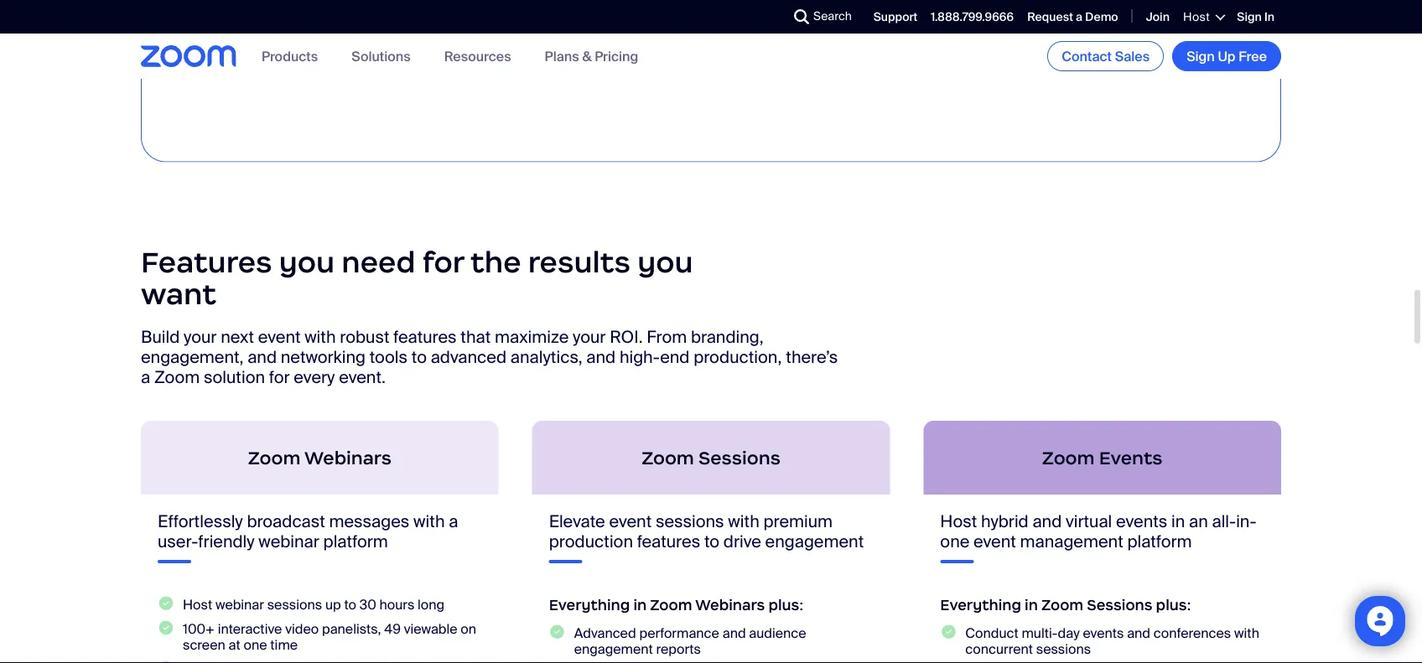 Task type: vqa. For each thing, say whether or not it's contained in the screenshot.
standard in the Fedramp Moderate Us Government Security Standard For Cloud Products And Service Learn More
no



Task type: describe. For each thing, give the bounding box(es) containing it.
contact
[[1062, 47, 1112, 65]]

high-
[[620, 346, 660, 368]]

everything in zoom webinars plus:
[[549, 596, 804, 614]]

at
[[229, 637, 240, 654]]

engagement,
[[141, 346, 244, 368]]

interactive
[[218, 621, 282, 638]]

with inside the conduct multi-day events and conferences with concurrent sessions
[[1235, 625, 1260, 643]]

on
[[461, 621, 476, 638]]

solutions
[[352, 47, 411, 65]]

events
[[1099, 447, 1163, 469]]

tools
[[370, 346, 408, 368]]

conduct multi-day events and conferences with concurrent sessions
[[966, 625, 1260, 658]]

multi-
[[1022, 625, 1058, 643]]

with inside effortlessly broadcast messages with a user-friendly webinar platform
[[414, 511, 445, 532]]

host for host webinar sessions up to 30 hours long
[[183, 596, 212, 614]]

premium
[[764, 511, 833, 532]]

request
[[1028, 9, 1074, 25]]

and left high-
[[587, 346, 616, 368]]

30
[[360, 596, 376, 614]]

sign for sign in
[[1237, 9, 1262, 25]]

in
[[1265, 9, 1275, 25]]

one for event
[[941, 531, 970, 552]]

100+
[[183, 621, 215, 638]]

features
[[141, 243, 272, 280]]

request a demo link
[[1028, 9, 1119, 25]]

advanced performance and audience engagement reports
[[574, 625, 807, 658]]

with inside elevate event sessions with premium production features to drive engagement
[[728, 511, 760, 532]]

branding,
[[691, 326, 764, 348]]

day
[[1058, 625, 1080, 643]]

demo
[[1086, 9, 1119, 25]]

production,
[[694, 346, 782, 368]]

the
[[471, 243, 521, 280]]

solutions button
[[352, 47, 411, 65]]

build your next event with robust features that maximize your roi. from branding, engagement, and networking tools to advanced analytics, and high-end production, there's a zoom solution for every event.
[[141, 326, 838, 388]]

management
[[1020, 531, 1124, 552]]

zoom events
[[1042, 447, 1163, 469]]

1.888.799.9666 link
[[931, 9, 1014, 25]]

2 horizontal spatial a
[[1076, 9, 1083, 25]]

user-
[[158, 531, 198, 552]]

zoom left events
[[1042, 447, 1095, 469]]

platform inside effortlessly broadcast messages with a user-friendly webinar platform
[[323, 531, 388, 552]]

zoom logo image
[[141, 45, 237, 67]]

resources button
[[444, 47, 511, 65]]

robust
[[340, 326, 390, 348]]

features for to
[[637, 531, 701, 552]]

zoom up 'performance'
[[650, 596, 692, 614]]

1 vertical spatial webinars
[[695, 596, 765, 614]]

audience
[[749, 625, 807, 643]]

support
[[874, 9, 918, 25]]

solution
[[204, 367, 265, 388]]

request a demo
[[1028, 9, 1119, 25]]

2 you from the left
[[638, 243, 693, 280]]

support link
[[874, 9, 918, 25]]

elevate event sessions with premium production features to drive engagement
[[549, 511, 864, 552]]

concurrent
[[966, 641, 1033, 658]]

analytics,
[[511, 346, 583, 368]]

for inside features you need for the results you want
[[422, 243, 464, 280]]

1.888.799.9666
[[931, 9, 1014, 25]]

plans
[[545, 47, 579, 65]]

conferences
[[1154, 625, 1232, 643]]

broadcast
[[247, 511, 325, 532]]

friendly
[[198, 531, 255, 552]]

and inside advanced performance and audience engagement reports
[[723, 625, 746, 643]]

next
[[221, 326, 254, 348]]

sessions inside the conduct multi-day events and conferences with concurrent sessions
[[1037, 641, 1091, 658]]

host hybrid and virtual events in an all-in- one event management platform
[[941, 511, 1257, 552]]

drive
[[724, 531, 762, 552]]

2 your from the left
[[573, 326, 606, 348]]

0 vertical spatial webinars
[[304, 447, 392, 469]]

event.
[[339, 367, 386, 388]]

plans & pricing link
[[545, 47, 639, 65]]

search
[[814, 8, 852, 24]]

that
[[461, 326, 491, 348]]

up
[[325, 596, 341, 614]]

events inside the conduct multi-day events and conferences with concurrent sessions
[[1083, 625, 1124, 643]]

products
[[262, 47, 318, 65]]

elevate
[[549, 511, 605, 532]]

virtual
[[1066, 511, 1112, 532]]

everything in zoom sessions plus:
[[941, 596, 1191, 614]]

free
[[1239, 47, 1267, 65]]

screen
[[183, 637, 225, 654]]

1 vertical spatial sessions
[[1087, 596, 1153, 614]]

in for zoom events
[[1025, 596, 1038, 614]]

features you need for the results you want
[[141, 243, 693, 312]]

contact sales
[[1062, 47, 1150, 65]]

event inside host hybrid and virtual events in an all-in- one event management platform
[[974, 531, 1016, 552]]

production
[[549, 531, 633, 552]]

long
[[418, 596, 445, 614]]

search image
[[794, 9, 809, 24]]

to inside build your next event with robust features that maximize your roi. from branding, engagement, and networking tools to advanced analytics, and high-end production, there's a zoom solution for every event.
[[412, 346, 427, 368]]



Task type: locate. For each thing, give the bounding box(es) containing it.
time
[[270, 637, 298, 654]]

1 vertical spatial features
[[637, 531, 701, 552]]

you
[[279, 243, 335, 280], [638, 243, 693, 280]]

sessions up elevate event sessions with premium production features to drive engagement on the bottom of page
[[699, 447, 781, 469]]

0 vertical spatial features
[[393, 326, 457, 348]]

one inside 100+ interactive video panelists, 49 viewable on screen at one time
[[244, 637, 267, 654]]

1 vertical spatial engagement
[[574, 641, 653, 658]]

2 vertical spatial host
[[183, 596, 212, 614]]

sign for sign up free
[[1187, 47, 1215, 65]]

a inside build your next event with robust features that maximize your roi. from branding, engagement, and networking tools to advanced analytics, and high-end production, there's a zoom solution for every event.
[[141, 367, 150, 388]]

with right conferences
[[1235, 625, 1260, 643]]

a inside effortlessly broadcast messages with a user-friendly webinar platform
[[449, 511, 458, 532]]

features left that
[[393, 326, 457, 348]]

features inside build your next event with robust features that maximize your roi. from branding, engagement, and networking tools to advanced analytics, and high-end production, there's a zoom solution for every event.
[[393, 326, 457, 348]]

host right join
[[1183, 9, 1211, 25]]

1 vertical spatial sessions
[[267, 596, 322, 614]]

1 horizontal spatial webinars
[[695, 596, 765, 614]]

with left premium
[[728, 511, 760, 532]]

None search field
[[733, 3, 799, 30]]

2 everything from the left
[[941, 596, 1022, 614]]

host for host hybrid and virtual events in an all-in- one event management platform
[[941, 511, 977, 532]]

1 horizontal spatial engagement
[[765, 531, 864, 552]]

there's
[[786, 346, 838, 368]]

to
[[412, 346, 427, 368], [704, 531, 720, 552], [344, 596, 356, 614]]

plus: up conferences
[[1156, 596, 1191, 614]]

0 vertical spatial sign
[[1237, 9, 1262, 25]]

0 horizontal spatial webinars
[[304, 447, 392, 469]]

2 vertical spatial to
[[344, 596, 356, 614]]

0 vertical spatial sessions
[[699, 447, 781, 469]]

events right day
[[1083, 625, 1124, 643]]

sales
[[1115, 47, 1150, 65]]

event inside elevate event sessions with premium production features to drive engagement
[[609, 511, 652, 532]]

you left need
[[279, 243, 335, 280]]

pricing
[[595, 47, 639, 65]]

in
[[1172, 511, 1185, 532], [634, 596, 647, 614], [1025, 596, 1038, 614]]

to left drive on the bottom right
[[704, 531, 720, 552]]

up
[[1218, 47, 1236, 65]]

with up 'every' at the bottom left of the page
[[305, 326, 336, 348]]

&
[[582, 47, 592, 65]]

1 horizontal spatial host
[[941, 511, 977, 532]]

0 horizontal spatial one
[[244, 637, 267, 654]]

events right virtual
[[1116, 511, 1168, 532]]

1 platform from the left
[[323, 531, 388, 552]]

resources
[[444, 47, 511, 65]]

to right tools
[[412, 346, 427, 368]]

zoom inside build your next event with robust features that maximize your roi. from branding, engagement, and networking tools to advanced analytics, and high-end production, there's a zoom solution for every event.
[[154, 367, 200, 388]]

platform up the 30 at the bottom
[[323, 531, 388, 552]]

in left the an
[[1172, 511, 1185, 532]]

sign in
[[1237, 9, 1275, 25]]

event left management
[[974, 531, 1016, 552]]

0 horizontal spatial host
[[183, 596, 212, 614]]

webinars up messages at the left
[[304, 447, 392, 469]]

1 horizontal spatial sign
[[1237, 9, 1262, 25]]

and left conferences
[[1127, 625, 1151, 643]]

2 horizontal spatial host
[[1183, 9, 1211, 25]]

0 vertical spatial webinar
[[259, 531, 319, 552]]

with inside build your next event with robust features that maximize your roi. from branding, engagement, and networking tools to advanced analytics, and high-end production, there's a zoom solution for every event.
[[305, 326, 336, 348]]

engagement inside advanced performance and audience engagement reports
[[574, 641, 653, 658]]

0 vertical spatial to
[[412, 346, 427, 368]]

1 horizontal spatial a
[[449, 511, 458, 532]]

sessions up video
[[267, 596, 322, 614]]

0 horizontal spatial your
[[184, 326, 217, 348]]

1 horizontal spatial sessions
[[656, 511, 724, 532]]

0 horizontal spatial for
[[269, 367, 290, 388]]

contact sales link
[[1048, 41, 1164, 71]]

host button
[[1183, 9, 1224, 25]]

want
[[141, 276, 216, 312]]

features
[[393, 326, 457, 348], [637, 531, 701, 552]]

events
[[1116, 511, 1168, 532], [1083, 625, 1124, 643]]

1 you from the left
[[279, 243, 335, 280]]

webinar up interactive
[[216, 596, 264, 614]]

with right messages at the left
[[414, 511, 445, 532]]

maximize
[[495, 326, 569, 348]]

your
[[184, 326, 217, 348], [573, 326, 606, 348]]

roi.
[[610, 326, 643, 348]]

conduct
[[966, 625, 1019, 643]]

0 vertical spatial host
[[1183, 9, 1211, 25]]

1 horizontal spatial sessions
[[1087, 596, 1153, 614]]

you up from
[[638, 243, 693, 280]]

your left roi.
[[573, 326, 606, 348]]

everything up conduct
[[941, 596, 1022, 614]]

an
[[1189, 511, 1208, 532]]

sign up free
[[1187, 47, 1267, 65]]

1 horizontal spatial in
[[1025, 596, 1038, 614]]

host for host dropdown button
[[1183, 9, 1211, 25]]

1 vertical spatial host
[[941, 511, 977, 532]]

features up everything in zoom webinars plus: at bottom
[[637, 531, 701, 552]]

in up "multi-"
[[1025, 596, 1038, 614]]

event inside build your next event with robust features that maximize your roi. from branding, engagement, and networking tools to advanced analytics, and high-end production, there's a zoom solution for every event.
[[258, 326, 301, 348]]

sign left in
[[1237, 9, 1262, 25]]

networking
[[281, 346, 366, 368]]

1 vertical spatial events
[[1083, 625, 1124, 643]]

join
[[1146, 9, 1170, 25]]

join link
[[1146, 9, 1170, 25]]

event right next
[[258, 326, 301, 348]]

advanced
[[431, 346, 507, 368]]

in inside host hybrid and virtual events in an all-in- one event management platform
[[1172, 511, 1185, 532]]

1 horizontal spatial for
[[422, 243, 464, 280]]

plus: for zoom sessions
[[769, 596, 804, 614]]

host inside host hybrid and virtual events in an all-in- one event management platform
[[941, 511, 977, 532]]

webinars up advanced performance and audience engagement reports
[[695, 596, 765, 614]]

plus: up audience
[[769, 596, 804, 614]]

0 horizontal spatial engagement
[[574, 641, 653, 658]]

engagement left reports
[[574, 641, 653, 658]]

1 plus: from the left
[[769, 596, 804, 614]]

0 horizontal spatial to
[[344, 596, 356, 614]]

sessions for up
[[267, 596, 322, 614]]

host left hybrid
[[941, 511, 977, 532]]

messages
[[329, 511, 410, 532]]

everything up advanced
[[549, 596, 630, 614]]

zoom up day
[[1042, 596, 1084, 614]]

2 vertical spatial sessions
[[1037, 641, 1091, 658]]

100+ interactive video panelists, 49 viewable on screen at one time
[[183, 621, 476, 654]]

sessions
[[656, 511, 724, 532], [267, 596, 322, 614], [1037, 641, 1091, 658]]

0 horizontal spatial in
[[634, 596, 647, 614]]

2 vertical spatial a
[[449, 511, 458, 532]]

host webinar sessions up to 30 hours long
[[183, 596, 445, 614]]

products button
[[262, 47, 318, 65]]

0 vertical spatial one
[[941, 531, 970, 552]]

0 vertical spatial a
[[1076, 9, 1083, 25]]

zoom
[[154, 367, 200, 388], [248, 447, 301, 469], [642, 447, 694, 469], [1042, 447, 1095, 469], [650, 596, 692, 614], [1042, 596, 1084, 614]]

1 horizontal spatial features
[[637, 531, 701, 552]]

plus: for zoom events
[[1156, 596, 1191, 614]]

0 horizontal spatial a
[[141, 367, 150, 388]]

0 vertical spatial events
[[1116, 511, 1168, 532]]

event right elevate
[[609, 511, 652, 532]]

to inside elevate event sessions with premium production features to drive engagement
[[704, 531, 720, 552]]

1 vertical spatial webinar
[[216, 596, 264, 614]]

sessions
[[699, 447, 781, 469], [1087, 596, 1153, 614]]

2 plus: from the left
[[1156, 596, 1191, 614]]

platform inside host hybrid and virtual events in an all-in- one event management platform
[[1128, 531, 1192, 552]]

and inside the conduct multi-day events and conferences with concurrent sessions
[[1127, 625, 1151, 643]]

results
[[528, 243, 631, 280]]

sessions up the conduct multi-day events and conferences with concurrent sessions
[[1087, 596, 1153, 614]]

webinar inside effortlessly broadcast messages with a user-friendly webinar platform
[[259, 531, 319, 552]]

1 vertical spatial to
[[704, 531, 720, 552]]

1 everything from the left
[[549, 596, 630, 614]]

one
[[941, 531, 970, 552], [244, 637, 267, 654]]

one inside host hybrid and virtual events in an all-in- one event management platform
[[941, 531, 970, 552]]

1 vertical spatial sign
[[1187, 47, 1215, 65]]

for
[[422, 243, 464, 280], [269, 367, 290, 388]]

1 vertical spatial one
[[244, 637, 267, 654]]

host
[[1183, 9, 1211, 25], [941, 511, 977, 532], [183, 596, 212, 614]]

events inside host hybrid and virtual events in an all-in- one event management platform
[[1116, 511, 1168, 532]]

sessions down zoom sessions
[[656, 511, 724, 532]]

and left virtual
[[1033, 511, 1062, 532]]

for inside build your next event with robust features that maximize your roi. from branding, engagement, and networking tools to advanced analytics, and high-end production, there's a zoom solution for every event.
[[269, 367, 290, 388]]

build
[[141, 326, 180, 348]]

in up advanced
[[634, 596, 647, 614]]

panelists,
[[322, 621, 381, 638]]

and left 'every' at the bottom left of the page
[[248, 346, 277, 368]]

1 horizontal spatial platform
[[1128, 531, 1192, 552]]

platform left the all-
[[1128, 531, 1192, 552]]

2 horizontal spatial in
[[1172, 511, 1185, 532]]

zoom up elevate event sessions with premium production features to drive engagement on the bottom of page
[[642, 447, 694, 469]]

performance
[[640, 625, 720, 643]]

for left the
[[422, 243, 464, 280]]

0 horizontal spatial features
[[393, 326, 457, 348]]

1 horizontal spatial everything
[[941, 596, 1022, 614]]

0 vertical spatial for
[[422, 243, 464, 280]]

everything for zoom events
[[941, 596, 1022, 614]]

0 horizontal spatial you
[[279, 243, 335, 280]]

1 horizontal spatial your
[[573, 326, 606, 348]]

1 horizontal spatial event
[[609, 511, 652, 532]]

sign left 'up'
[[1187, 47, 1215, 65]]

2 platform from the left
[[1128, 531, 1192, 552]]

one for time
[[244, 637, 267, 654]]

0 horizontal spatial platform
[[323, 531, 388, 552]]

platform
[[323, 531, 388, 552], [1128, 531, 1192, 552]]

0 horizontal spatial sessions
[[699, 447, 781, 469]]

sign
[[1237, 9, 1262, 25], [1187, 47, 1215, 65]]

need
[[342, 243, 416, 280]]

2 horizontal spatial to
[[704, 531, 720, 552]]

zoom sessions
[[642, 447, 781, 469]]

effortlessly
[[158, 511, 243, 532]]

49
[[384, 621, 401, 638]]

in for zoom sessions
[[634, 596, 647, 614]]

a
[[1076, 9, 1083, 25], [141, 367, 150, 388], [449, 511, 458, 532]]

all-
[[1212, 511, 1236, 532]]

1 your from the left
[[184, 326, 217, 348]]

video
[[285, 621, 319, 638]]

hours
[[380, 596, 415, 614]]

your left next
[[184, 326, 217, 348]]

0 horizontal spatial event
[[258, 326, 301, 348]]

1 vertical spatial for
[[269, 367, 290, 388]]

in-
[[1236, 511, 1257, 532]]

webinar right friendly
[[259, 531, 319, 552]]

0 horizontal spatial plus:
[[769, 596, 804, 614]]

sessions for with
[[656, 511, 724, 532]]

plans & pricing
[[545, 47, 639, 65]]

one right at
[[244, 637, 267, 654]]

0 horizontal spatial sessions
[[267, 596, 322, 614]]

1 horizontal spatial plus:
[[1156, 596, 1191, 614]]

0 horizontal spatial everything
[[549, 596, 630, 614]]

features inside elevate event sessions with premium production features to drive engagement
[[637, 531, 701, 552]]

0 horizontal spatial sign
[[1187, 47, 1215, 65]]

sessions down everything in zoom sessions plus:
[[1037, 641, 1091, 658]]

1 horizontal spatial you
[[638, 243, 693, 280]]

features for that
[[393, 326, 457, 348]]

1 vertical spatial a
[[141, 367, 150, 388]]

and inside host hybrid and virtual events in an all-in- one event management platform
[[1033, 511, 1062, 532]]

zoom up broadcast at the bottom of page
[[248, 447, 301, 469]]

one left hybrid
[[941, 531, 970, 552]]

to right 'up'
[[344, 596, 356, 614]]

and left audience
[[723, 625, 746, 643]]

engagement inside elevate event sessions with premium production features to drive engagement
[[765, 531, 864, 552]]

1 horizontal spatial to
[[412, 346, 427, 368]]

every
[[294, 367, 335, 388]]

everything for zoom sessions
[[549, 596, 630, 614]]

for left 'every' at the bottom left of the page
[[269, 367, 290, 388]]

0 vertical spatial sessions
[[656, 511, 724, 532]]

sessions inside elevate event sessions with premium production features to drive engagement
[[656, 511, 724, 532]]

2 horizontal spatial event
[[974, 531, 1016, 552]]

engagement right drive on the bottom right
[[765, 531, 864, 552]]

reports
[[656, 641, 701, 658]]

zoom down build
[[154, 367, 200, 388]]

0 vertical spatial engagement
[[765, 531, 864, 552]]

1 horizontal spatial one
[[941, 531, 970, 552]]

search image
[[794, 9, 809, 24]]

host up 100+
[[183, 596, 212, 614]]

viewable
[[404, 621, 458, 638]]

sign in link
[[1237, 9, 1275, 25]]

with
[[305, 326, 336, 348], [414, 511, 445, 532], [728, 511, 760, 532], [1235, 625, 1260, 643]]

hybrid
[[981, 511, 1029, 532]]

from
[[647, 326, 687, 348]]

sign up free link
[[1173, 41, 1282, 71]]

2 horizontal spatial sessions
[[1037, 641, 1091, 658]]

event
[[258, 326, 301, 348], [609, 511, 652, 532], [974, 531, 1016, 552]]



